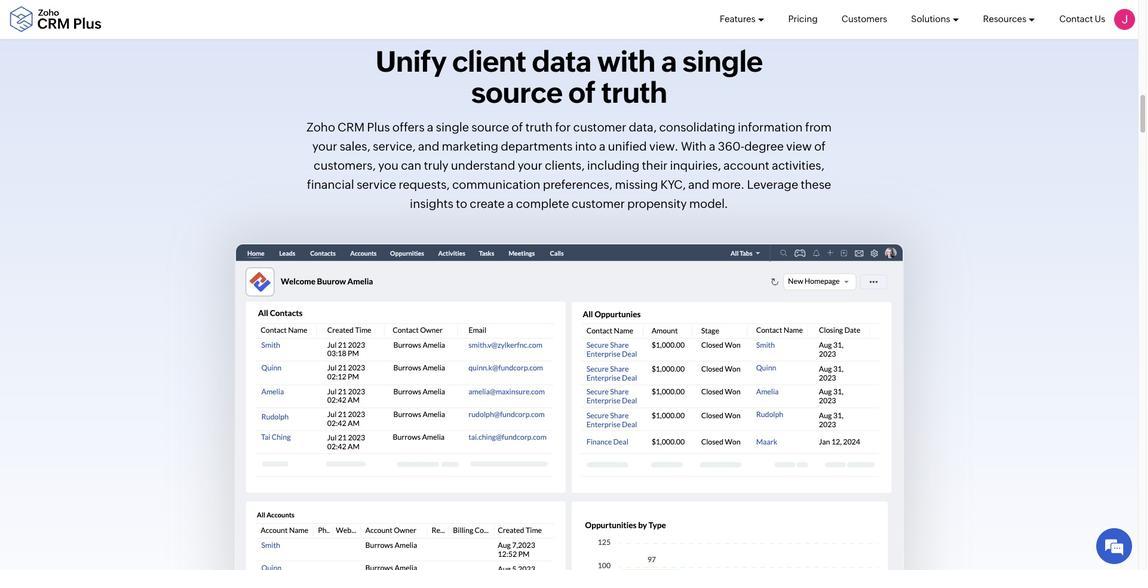 Task type: locate. For each thing, give the bounding box(es) containing it.
source up departments
[[471, 76, 563, 110]]

degree
[[745, 139, 784, 153]]

1 vertical spatial of
[[512, 120, 523, 134]]

0 vertical spatial your
[[313, 139, 337, 153]]

truth
[[602, 76, 668, 110], [526, 120, 553, 134]]

your down zoho
[[313, 139, 337, 153]]

truth up data,
[[602, 76, 668, 110]]

0 horizontal spatial truth
[[526, 120, 553, 134]]

0 vertical spatial source
[[471, 76, 563, 110]]

your
[[313, 139, 337, 153], [518, 159, 543, 172]]

of for offers
[[512, 120, 523, 134]]

of down from
[[815, 139, 826, 153]]

a
[[662, 45, 677, 78], [427, 120, 434, 134], [600, 139, 606, 153], [710, 139, 716, 153], [508, 197, 514, 211]]

0 horizontal spatial of
[[512, 120, 523, 134]]

single for offers
[[436, 120, 469, 134]]

customer
[[574, 120, 627, 134], [572, 197, 625, 211]]

resources link
[[984, 0, 1036, 38]]

of up departments
[[512, 120, 523, 134]]

propensity
[[628, 197, 687, 211]]

service,
[[373, 139, 416, 153]]

and
[[418, 139, 440, 153], [689, 178, 710, 191]]

1 vertical spatial truth
[[526, 120, 553, 134]]

solutions
[[912, 14, 951, 24]]

your down departments
[[518, 159, 543, 172]]

a right create
[[508, 197, 514, 211]]

source up marketing
[[472, 120, 510, 134]]

of inside unify client data with a single source of truth
[[569, 76, 596, 110]]

clients,
[[545, 159, 585, 172]]

of up for
[[569, 76, 596, 110]]

a right the with
[[662, 45, 677, 78]]

of
[[569, 76, 596, 110], [512, 120, 523, 134], [815, 139, 826, 153]]

unify
[[376, 45, 447, 78]]

1 vertical spatial single
[[436, 120, 469, 134]]

source for plus
[[472, 120, 510, 134]]

0 horizontal spatial single
[[436, 120, 469, 134]]

understand
[[451, 159, 516, 172]]

single inside zoho crm plus offers a single source of truth for customer data, consolidating information from your sales, service, and marketing departments into a unified view. with a 360-degree view of customers, you can truly understand your clients, including their inquiries, account activities, financial service requests, communication preferences, missing kyc, and more. leverage these insights to create a complete customer propensity model.
[[436, 120, 469, 134]]

from
[[806, 120, 832, 134]]

single inside unify client data with a single source of truth
[[683, 45, 763, 78]]

0 vertical spatial of
[[569, 76, 596, 110]]

into
[[575, 139, 597, 153]]

with
[[597, 45, 656, 78]]

data
[[532, 45, 592, 78]]

single
[[683, 45, 763, 78], [436, 120, 469, 134]]

truth inside unify client data with a single source of truth
[[602, 76, 668, 110]]

1 vertical spatial source
[[472, 120, 510, 134]]

single down features on the right of the page
[[683, 45, 763, 78]]

customers link
[[842, 0, 888, 38]]

source for data
[[471, 76, 563, 110]]

can
[[401, 159, 422, 172]]

1 horizontal spatial truth
[[602, 76, 668, 110]]

2 vertical spatial of
[[815, 139, 826, 153]]

source inside zoho crm plus offers a single source of truth for customer data, consolidating information from your sales, service, and marketing departments into a unified view. with a 360-degree view of customers, you can truly understand your clients, including their inquiries, account activities, financial service requests, communication preferences, missing kyc, and more. leverage these insights to create a complete customer propensity model.
[[472, 120, 510, 134]]

offers
[[393, 120, 425, 134]]

customer up into
[[574, 120, 627, 134]]

leverage
[[748, 178, 799, 191]]

pricing
[[789, 14, 818, 24]]

0 vertical spatial and
[[418, 139, 440, 153]]

1 horizontal spatial and
[[689, 178, 710, 191]]

source
[[471, 76, 563, 110], [472, 120, 510, 134]]

you
[[379, 159, 399, 172]]

inquiries,
[[670, 159, 722, 172]]

0 vertical spatial single
[[683, 45, 763, 78]]

solutions link
[[912, 0, 960, 38]]

2 horizontal spatial of
[[815, 139, 826, 153]]

us
[[1096, 14, 1106, 24]]

these
[[801, 178, 832, 191]]

data,
[[629, 120, 657, 134]]

1 vertical spatial and
[[689, 178, 710, 191]]

and up truly
[[418, 139, 440, 153]]

0 horizontal spatial your
[[313, 139, 337, 153]]

features
[[720, 14, 756, 24]]

1 horizontal spatial of
[[569, 76, 596, 110]]

truth up departments
[[526, 120, 553, 134]]

source inside unify client data with a single source of truth
[[471, 76, 563, 110]]

1 horizontal spatial your
[[518, 159, 543, 172]]

unified insights image
[[235, 243, 904, 570]]

including
[[588, 159, 640, 172]]

and down inquiries,
[[689, 178, 710, 191]]

truth inside zoho crm plus offers a single source of truth for customer data, consolidating information from your sales, service, and marketing departments into a unified view. with a 360-degree view of customers, you can truly understand your clients, including their inquiries, account activities, financial service requests, communication preferences, missing kyc, and more. leverage these insights to create a complete customer propensity model.
[[526, 120, 553, 134]]

unify client data with a single source of truth
[[376, 45, 763, 110]]

marketing
[[442, 139, 499, 153]]

truth for offers
[[526, 120, 553, 134]]

customer down preferences,
[[572, 197, 625, 211]]

requests,
[[399, 178, 450, 191]]

view.
[[650, 139, 679, 153]]

single up marketing
[[436, 120, 469, 134]]

0 vertical spatial truth
[[602, 76, 668, 110]]

truth for with
[[602, 76, 668, 110]]

to
[[456, 197, 468, 211]]

consolidating
[[660, 120, 736, 134]]

1 horizontal spatial single
[[683, 45, 763, 78]]

0 horizontal spatial and
[[418, 139, 440, 153]]

zoho
[[307, 120, 335, 134]]



Task type: vqa. For each thing, say whether or not it's contained in the screenshot.
Solutions link
yes



Task type: describe. For each thing, give the bounding box(es) containing it.
zoho crmplus logo image
[[9, 6, 102, 33]]

crm
[[338, 120, 365, 134]]

truly
[[424, 159, 449, 172]]

customers
[[842, 14, 888, 24]]

a right 'offers'
[[427, 120, 434, 134]]

information
[[738, 120, 803, 134]]

their
[[642, 159, 668, 172]]

service
[[357, 178, 397, 191]]

pricing link
[[789, 0, 818, 38]]

model.
[[690, 197, 729, 211]]

client
[[453, 45, 526, 78]]

james peterson image
[[1115, 9, 1136, 30]]

of for with
[[569, 76, 596, 110]]

a right into
[[600, 139, 606, 153]]

a inside unify client data with a single source of truth
[[662, 45, 677, 78]]

communication
[[453, 178, 541, 191]]

for
[[556, 120, 571, 134]]

more.
[[712, 178, 745, 191]]

complete
[[516, 197, 570, 211]]

sales,
[[340, 139, 371, 153]]

single for with
[[683, 45, 763, 78]]

contact
[[1060, 14, 1094, 24]]

account
[[724, 159, 770, 172]]

preferences,
[[543, 178, 613, 191]]

missing
[[615, 178, 658, 191]]

with
[[681, 139, 707, 153]]

financial
[[307, 178, 354, 191]]

unified
[[608, 139, 647, 153]]

360-
[[718, 139, 745, 153]]

zoho crm plus offers a single source of truth for customer data, consolidating information from your sales, service, and marketing departments into a unified view. with a 360-degree view of customers, you can truly understand your clients, including their inquiries, account activities, financial service requests, communication preferences, missing kyc, and more. leverage these insights to create a complete customer propensity model.
[[307, 120, 832, 211]]

0 vertical spatial customer
[[574, 120, 627, 134]]

contact us link
[[1060, 0, 1106, 38]]

insights
[[410, 197, 454, 211]]

plus
[[367, 120, 390, 134]]

1 vertical spatial customer
[[572, 197, 625, 211]]

features link
[[720, 0, 765, 38]]

contact us
[[1060, 14, 1106, 24]]

departments
[[501, 139, 573, 153]]

create
[[470, 197, 505, 211]]

a right with at the right of page
[[710, 139, 716, 153]]

activities,
[[772, 159, 825, 172]]

resources
[[984, 14, 1027, 24]]

view
[[787, 139, 812, 153]]

customers,
[[314, 159, 376, 172]]

1 vertical spatial your
[[518, 159, 543, 172]]

kyc,
[[661, 178, 686, 191]]



